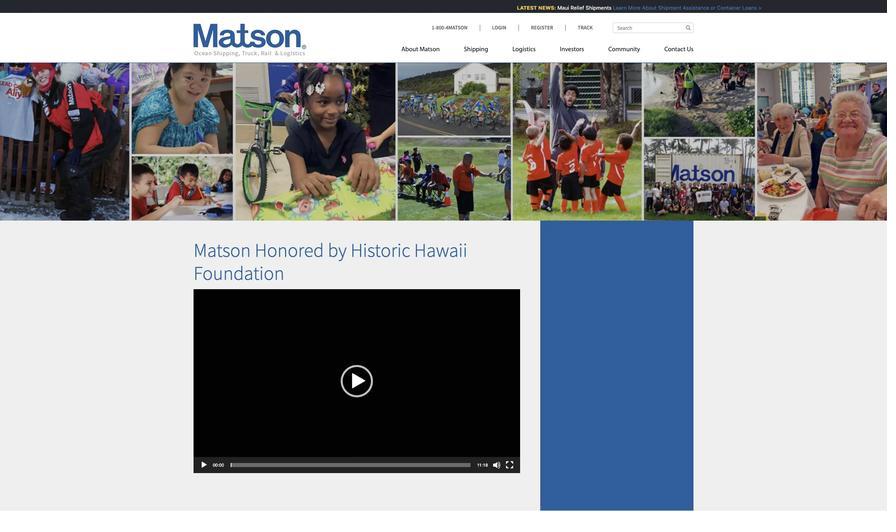 Task type: locate. For each thing, give the bounding box(es) containing it.
register
[[531, 24, 553, 31]]

about matson
[[402, 46, 440, 53]]

0 horizontal spatial matson
[[194, 238, 251, 262]]

login link
[[480, 24, 519, 31]]

00:00
[[213, 463, 224, 468]]

1 vertical spatial about
[[402, 46, 419, 53]]

about matson link
[[402, 42, 452, 59]]

track
[[578, 24, 593, 31]]

1-800-4matson link
[[432, 24, 480, 31]]

top menu navigation
[[402, 42, 694, 59]]

latest news: maui relief shipments learn more about shipment assistance or container loans >
[[512, 4, 757, 11]]

matson inside matson honored by historic hawaii foundation
[[194, 238, 251, 262]]

1 horizontal spatial matson
[[420, 46, 440, 53]]

1 vertical spatial matson
[[194, 238, 251, 262]]

about
[[638, 4, 652, 11], [402, 46, 419, 53]]

4matson
[[446, 24, 468, 31]]

learn
[[609, 4, 622, 11]]

search image
[[686, 25, 691, 30]]

video player application
[[194, 289, 520, 475]]

contact us link
[[653, 42, 694, 59]]

shipping link
[[452, 42, 501, 59]]

11:18
[[477, 463, 488, 468]]

relief
[[566, 4, 580, 11]]

track link
[[566, 24, 593, 31]]

1 horizontal spatial about
[[638, 4, 652, 11]]

matson
[[420, 46, 440, 53], [194, 238, 251, 262]]

or
[[706, 4, 711, 11]]

0 vertical spatial matson
[[420, 46, 440, 53]]

honored
[[255, 238, 324, 262]]

shipments
[[581, 4, 607, 11]]

contact us
[[665, 46, 694, 53]]

logistics link
[[501, 42, 548, 59]]

investors
[[560, 46, 584, 53]]

0 horizontal spatial about
[[402, 46, 419, 53]]

None search field
[[613, 23, 694, 33]]

container
[[713, 4, 737, 11]]

section
[[531, 221, 704, 511]]

1-
[[432, 24, 436, 31]]

0 vertical spatial about
[[638, 4, 652, 11]]

matson foundation giving image
[[0, 50, 888, 221]]



Task type: vqa. For each thing, say whether or not it's contained in the screenshot.
ABOUT
yes



Task type: describe. For each thing, give the bounding box(es) containing it.
logistics
[[513, 46, 536, 53]]

>
[[754, 4, 757, 11]]

historic
[[351, 238, 410, 262]]

contact
[[665, 46, 686, 53]]

latest
[[512, 4, 533, 11]]

register link
[[519, 24, 566, 31]]

login
[[492, 24, 507, 31]]

us
[[687, 46, 694, 53]]

learn more about shipment assistance or container loans > link
[[609, 4, 757, 11]]

by
[[328, 238, 347, 262]]

loans
[[738, 4, 753, 11]]

800-
[[436, 24, 446, 31]]

matson inside top menu 'navigation'
[[420, 46, 440, 53]]

shipment
[[654, 4, 677, 11]]

1-800-4matson
[[432, 24, 468, 31]]

assistance
[[678, 4, 705, 11]]

foundation
[[194, 261, 285, 285]]

investors link
[[548, 42, 597, 59]]

blue matson logo with ocean, shipping, truck, rail and logistics written beneath it. image
[[194, 24, 307, 57]]

maui
[[553, 4, 565, 11]]

matson honored by historic hawaii foundation
[[194, 238, 468, 285]]

more
[[624, 4, 636, 11]]

news:
[[534, 4, 552, 11]]

hawaii
[[414, 238, 468, 262]]

community link
[[597, 42, 653, 59]]

Search search field
[[613, 23, 694, 33]]

shipping
[[464, 46, 489, 53]]

about inside about matson link
[[402, 46, 419, 53]]

community
[[609, 46, 641, 53]]



